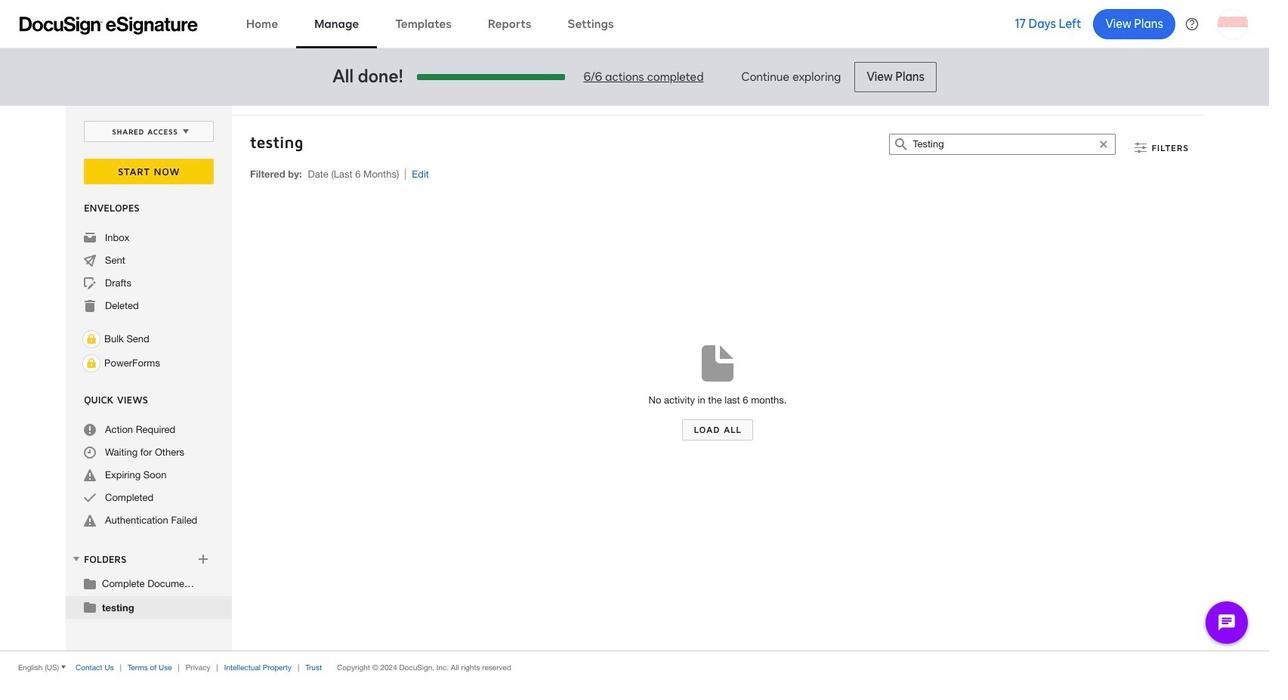 Task type: describe. For each thing, give the bounding box(es) containing it.
action required image
[[84, 424, 96, 436]]

Search Folders text field
[[913, 135, 1093, 154]]

clock image
[[84, 447, 96, 459]]

trash image
[[84, 300, 96, 312]]

draft image
[[84, 277, 96, 290]]

your uploaded profile image image
[[1218, 9, 1249, 39]]

more info region
[[0, 651, 1270, 683]]

1 folder image from the top
[[84, 577, 96, 590]]



Task type: locate. For each thing, give the bounding box(es) containing it.
1 vertical spatial lock image
[[82, 355, 101, 373]]

inbox image
[[84, 232, 96, 244]]

lock image
[[82, 330, 101, 348], [82, 355, 101, 373]]

secondary navigation region
[[66, 106, 1208, 651]]

1 vertical spatial alert image
[[84, 515, 96, 527]]

alert image down completed image
[[84, 515, 96, 527]]

0 vertical spatial alert image
[[84, 469, 96, 482]]

alert image up completed image
[[84, 469, 96, 482]]

view folders image
[[70, 553, 82, 565]]

folder image
[[84, 577, 96, 590], [84, 601, 96, 613]]

2 alert image from the top
[[84, 515, 96, 527]]

1 alert image from the top
[[84, 469, 96, 482]]

sent image
[[84, 255, 96, 267]]

0 vertical spatial lock image
[[82, 330, 101, 348]]

completed image
[[84, 492, 96, 504]]

0 vertical spatial folder image
[[84, 577, 96, 590]]

alert image
[[84, 469, 96, 482], [84, 515, 96, 527]]

docusign esignature image
[[20, 16, 198, 34]]

1 lock image from the top
[[82, 330, 101, 348]]

1 vertical spatial folder image
[[84, 601, 96, 613]]

2 lock image from the top
[[82, 355, 101, 373]]

2 folder image from the top
[[84, 601, 96, 613]]



Task type: vqa. For each thing, say whether or not it's contained in the screenshot.
text field
no



